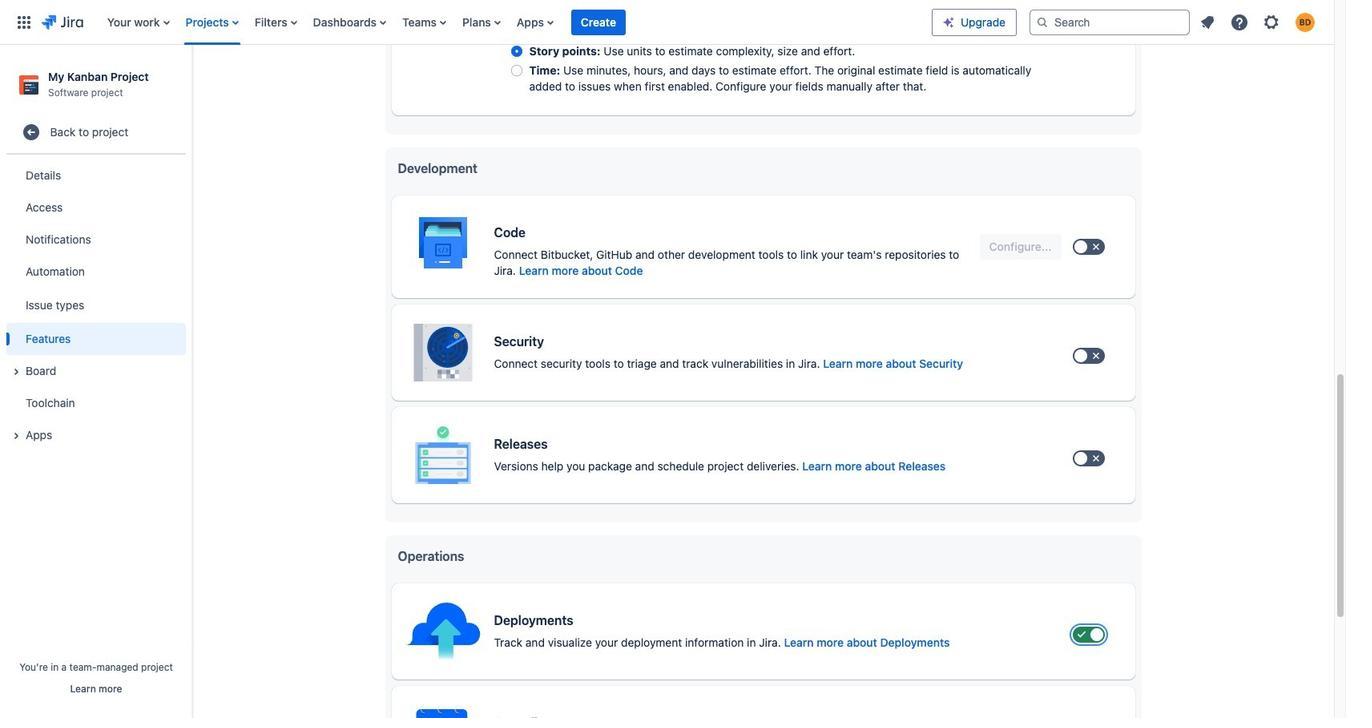 Task type: locate. For each thing, give the bounding box(es) containing it.
list
[[99, 0, 932, 44], [1194, 8, 1325, 36]]

sidebar navigation image
[[175, 64, 210, 96]]

group
[[6, 155, 186, 456]]

list item
[[572, 0, 626, 44]]

option group
[[507, 42, 1036, 96]]

appswitcher icon image
[[14, 12, 34, 32]]

Search field
[[1030, 9, 1191, 35]]

None search field
[[1030, 9, 1191, 35]]

banner
[[0, 0, 1335, 45]]

jira image
[[42, 12, 83, 32], [42, 12, 83, 32]]

1 horizontal spatial list
[[1194, 8, 1325, 36]]

0 horizontal spatial list
[[99, 0, 932, 44]]

expand image
[[6, 427, 26, 446]]



Task type: describe. For each thing, give the bounding box(es) containing it.
search image
[[1037, 16, 1049, 28]]

notifications image
[[1199, 12, 1218, 32]]

help image
[[1231, 12, 1250, 32]]

group inside sidebar element
[[6, 155, 186, 456]]

settings image
[[1263, 12, 1282, 32]]

primary element
[[10, 0, 932, 44]]

your profile and settings image
[[1296, 12, 1316, 32]]

expand image
[[6, 363, 26, 382]]

sidebar element
[[0, 45, 192, 718]]



Task type: vqa. For each thing, say whether or not it's contained in the screenshot.
1st heading from the top
no



